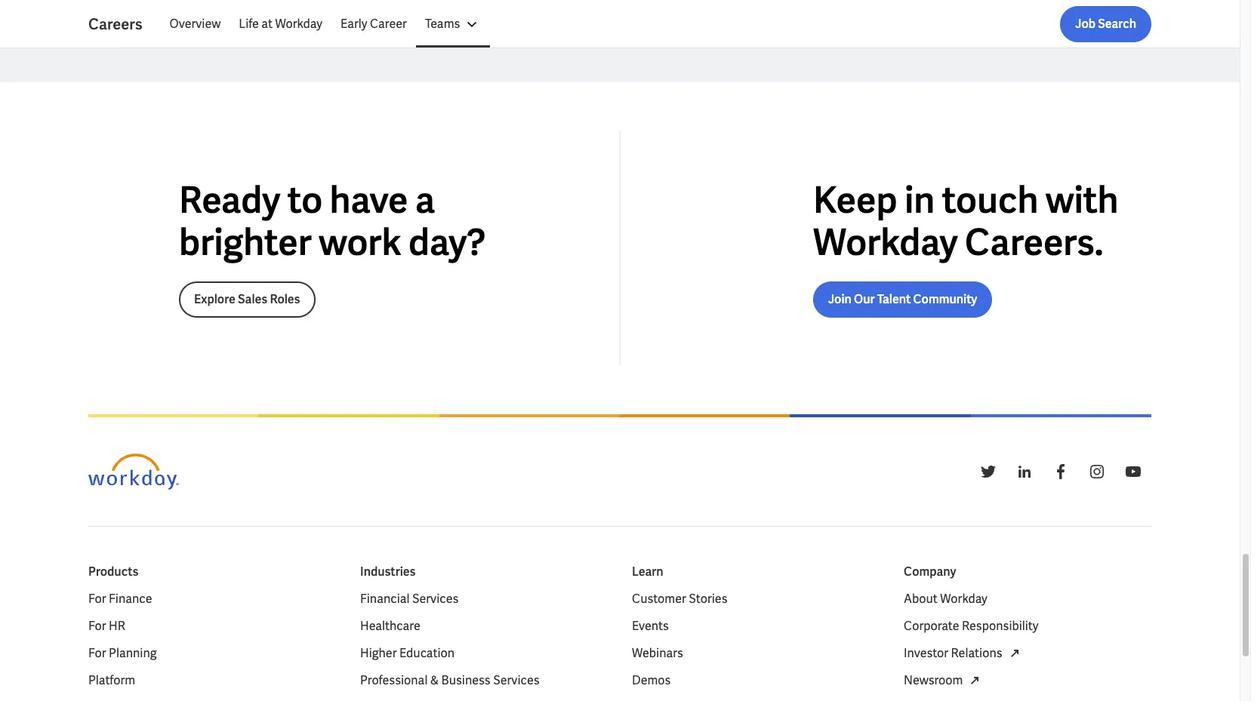 Task type: vqa. For each thing, say whether or not it's contained in the screenshot.
the bottom For
yes



Task type: describe. For each thing, give the bounding box(es) containing it.
search
[[1098, 16, 1136, 32]]

about
[[904, 591, 938, 607]]

go to youtube image
[[1124, 463, 1142, 481]]

healthcare
[[360, 619, 420, 635]]

company
[[904, 564, 956, 580]]

relations
[[951, 646, 1002, 662]]

financial services link
[[360, 591, 459, 609]]

list for industries
[[360, 591, 608, 701]]

for hr
[[88, 619, 125, 635]]

explore sales roles link
[[179, 282, 315, 318]]

investor
[[904, 646, 948, 662]]

list for company
[[904, 591, 1151, 701]]

professional & business services link
[[360, 672, 540, 690]]

investor relations
[[904, 646, 1002, 662]]

explore
[[194, 292, 235, 308]]

workday inside keep in touch with workday careers.
[[813, 219, 958, 266]]

for finance link
[[88, 591, 152, 609]]

financial
[[360, 591, 410, 607]]

planning
[[109, 646, 157, 662]]

ready to have a brighter work day?
[[179, 177, 486, 266]]

finance
[[109, 591, 152, 607]]

careers
[[88, 14, 142, 34]]

demos link
[[632, 672, 671, 690]]

webinars
[[632, 646, 683, 662]]

stories
[[689, 591, 727, 607]]

for for for hr
[[88, 619, 106, 635]]

industries
[[360, 564, 416, 580]]

talent
[[877, 292, 911, 308]]

careers.
[[965, 219, 1103, 266]]

job
[[1075, 16, 1096, 32]]

careers link
[[88, 14, 160, 35]]

about workday
[[904, 591, 987, 607]]

early career
[[340, 16, 407, 32]]

go to linkedin image
[[1016, 463, 1034, 481]]

community
[[913, 292, 977, 308]]

healthcare link
[[360, 618, 420, 636]]

join
[[828, 292, 852, 308]]

have
[[330, 177, 408, 224]]

for for for planning
[[88, 646, 106, 662]]

newsroom link
[[904, 672, 984, 690]]

demos
[[632, 673, 671, 689]]

for planning link
[[88, 645, 157, 663]]

events link
[[632, 618, 669, 636]]

job search link
[[1060, 6, 1151, 42]]

higher education link
[[360, 645, 455, 663]]

&
[[430, 673, 439, 689]]

about workday link
[[904, 591, 987, 609]]

business
[[441, 673, 491, 689]]

corporate responsibility link
[[904, 618, 1039, 636]]

list for products
[[88, 591, 336, 701]]

opens in a new tab image
[[966, 672, 984, 690]]

financial services
[[360, 591, 459, 607]]

professional & business services
[[360, 673, 540, 689]]

a
[[415, 177, 435, 224]]

brighter
[[179, 219, 312, 266]]

list for learn
[[632, 591, 880, 701]]

1 vertical spatial services
[[493, 673, 540, 689]]

teams
[[425, 16, 460, 32]]

go to instagram image
[[1088, 463, 1106, 481]]



Task type: locate. For each thing, give the bounding box(es) containing it.
teams button
[[416, 6, 490, 42]]

for inside for planning link
[[88, 646, 106, 662]]

newsroom
[[904, 673, 963, 689]]

at
[[262, 16, 273, 32]]

list containing customer stories
[[632, 591, 880, 701]]

go to the homepage image
[[88, 454, 179, 490]]

investor relations link
[[904, 645, 1023, 663]]

for left hr
[[88, 619, 106, 635]]

keep
[[813, 177, 897, 224]]

day?
[[408, 219, 486, 266]]

for
[[88, 591, 106, 607], [88, 619, 106, 635], [88, 646, 106, 662]]

corporate responsibility
[[904, 619, 1039, 635]]

life at workday link
[[230, 6, 331, 42]]

ready
[[179, 177, 280, 224]]

customer stories
[[632, 591, 727, 607]]

for down for hr link
[[88, 646, 106, 662]]

services right business
[[493, 673, 540, 689]]

workday right at
[[275, 16, 322, 32]]

go to facebook image
[[1052, 463, 1070, 481]]

corporate
[[904, 619, 959, 635]]

higher education
[[360, 646, 455, 662]]

2 vertical spatial for
[[88, 646, 106, 662]]

responsibility
[[962, 619, 1039, 635]]

customer stories link
[[632, 591, 727, 609]]

webinars link
[[632, 645, 683, 663]]

1 vertical spatial for
[[88, 619, 106, 635]]

services inside "link"
[[412, 591, 459, 607]]

events
[[632, 619, 669, 635]]

3 for from the top
[[88, 646, 106, 662]]

workday up corporate responsibility
[[940, 591, 987, 607]]

for for for finance
[[88, 591, 106, 607]]

for planning
[[88, 646, 157, 662]]

menu
[[160, 6, 490, 42]]

keep in touch with workday careers.
[[813, 177, 1119, 266]]

platform link
[[88, 672, 135, 690]]

higher
[[360, 646, 397, 662]]

overview
[[170, 16, 221, 32]]

0 vertical spatial for
[[88, 591, 106, 607]]

with
[[1046, 177, 1119, 224]]

roles
[[270, 292, 300, 308]]

customer
[[632, 591, 686, 607]]

early career link
[[331, 6, 416, 42]]

for up for hr
[[88, 591, 106, 607]]

list
[[160, 6, 1151, 42], [88, 591, 336, 701], [360, 591, 608, 701], [632, 591, 880, 701], [904, 591, 1151, 701]]

join our talent community
[[828, 292, 977, 308]]

for finance
[[88, 591, 152, 607]]

life
[[239, 16, 259, 32]]

go to twitter image
[[979, 463, 997, 481]]

menu containing overview
[[160, 6, 490, 42]]

education
[[399, 646, 455, 662]]

career
[[370, 16, 407, 32]]

0 vertical spatial workday
[[275, 16, 322, 32]]

for inside for hr link
[[88, 619, 106, 635]]

in
[[904, 177, 935, 224]]

life at workday
[[239, 16, 322, 32]]

platform
[[88, 673, 135, 689]]

services right the financial
[[412, 591, 459, 607]]

touch
[[942, 177, 1038, 224]]

join our talent community link
[[813, 282, 992, 318]]

learn
[[632, 564, 663, 580]]

list containing overview
[[160, 6, 1151, 42]]

list containing about workday
[[904, 591, 1151, 701]]

hr
[[109, 619, 125, 635]]

professional
[[360, 673, 428, 689]]

for hr link
[[88, 618, 125, 636]]

1 horizontal spatial services
[[493, 673, 540, 689]]

work
[[319, 219, 401, 266]]

our
[[854, 292, 875, 308]]

1 vertical spatial workday
[[813, 219, 958, 266]]

opens in a new tab image
[[1005, 645, 1023, 663]]

products
[[88, 564, 138, 580]]

for inside for finance 'link'
[[88, 591, 106, 607]]

list containing for finance
[[88, 591, 336, 701]]

early
[[340, 16, 367, 32]]

services
[[412, 591, 459, 607], [493, 673, 540, 689]]

2 vertical spatial workday
[[940, 591, 987, 607]]

to
[[288, 177, 322, 224]]

sales
[[238, 292, 267, 308]]

workday
[[275, 16, 322, 32], [813, 219, 958, 266], [940, 591, 987, 607]]

2 for from the top
[[88, 619, 106, 635]]

0 horizontal spatial services
[[412, 591, 459, 607]]

overview link
[[160, 6, 230, 42]]

explore sales roles
[[194, 292, 300, 308]]

1 for from the top
[[88, 591, 106, 607]]

0 vertical spatial services
[[412, 591, 459, 607]]

list containing financial services
[[360, 591, 608, 701]]

workday up talent
[[813, 219, 958, 266]]

job search
[[1075, 16, 1136, 32]]



